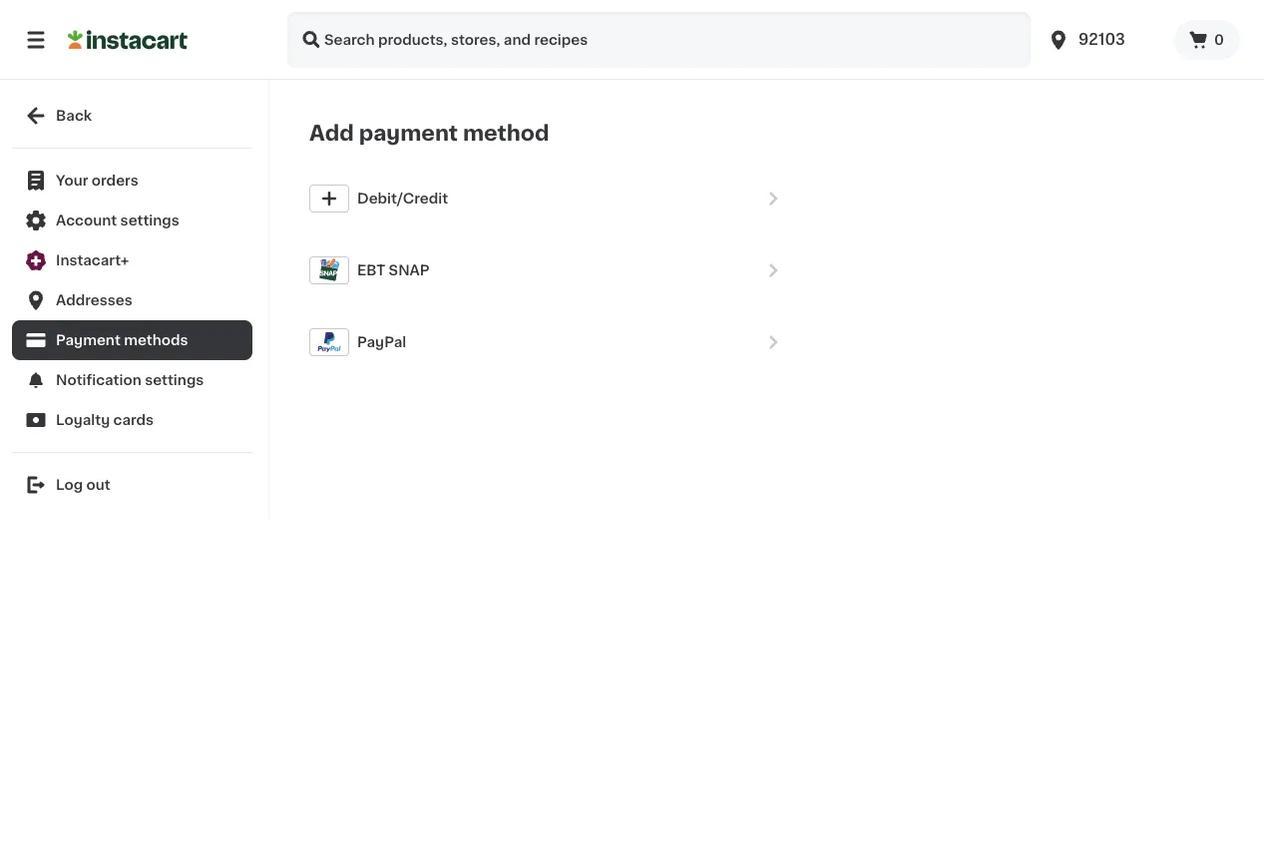 Task type: describe. For each thing, give the bounding box(es) containing it.
add payment method
[[309, 123, 549, 144]]

your orders
[[56, 174, 139, 188]]

account settings link
[[12, 201, 252, 240]]

Search field
[[287, 12, 1031, 68]]

instacart+
[[56, 253, 129, 267]]

back
[[56, 109, 92, 123]]

paypal
[[357, 335, 406, 349]]

2 92103 button from the left
[[1047, 12, 1167, 68]]

ebt snap
[[357, 263, 430, 277]]

cards
[[113, 413, 154, 427]]

your
[[56, 174, 88, 188]]

paypal link
[[301, 306, 800, 378]]

payment methods link
[[12, 320, 252, 360]]

out
[[86, 478, 110, 492]]

1 92103 button from the left
[[1039, 12, 1175, 68]]

orders
[[92, 174, 139, 188]]

instacart+ link
[[12, 240, 252, 280]]

payment
[[56, 333, 121, 347]]

settings for account settings
[[120, 214, 179, 228]]

loyalty cards
[[56, 413, 154, 427]]

your orders link
[[12, 161, 252, 201]]

addresses link
[[12, 280, 252, 320]]

settings for notification settings
[[145, 373, 204, 387]]

log out
[[56, 478, 110, 492]]

back link
[[12, 96, 252, 136]]

instacart logo image
[[68, 28, 188, 52]]

log out link
[[12, 465, 252, 505]]

account settings
[[56, 214, 179, 228]]

0
[[1214, 33, 1224, 47]]



Task type: vqa. For each thing, say whether or not it's contained in the screenshot.
instacart+ link
yes



Task type: locate. For each thing, give the bounding box(es) containing it.
method
[[463, 123, 549, 144]]

snap
[[389, 263, 430, 277]]

methods
[[124, 333, 188, 347]]

ebt
[[357, 263, 385, 277]]

0 vertical spatial settings
[[120, 214, 179, 228]]

92103
[[1079, 32, 1125, 47]]

ebt snap button
[[301, 234, 800, 306]]

notification settings
[[56, 373, 204, 387]]

0 button
[[1175, 20, 1240, 60]]

settings inside account settings link
[[120, 214, 179, 228]]

settings down methods
[[145, 373, 204, 387]]

account
[[56, 214, 117, 228]]

notification
[[56, 373, 141, 387]]

settings up the instacart+ link
[[120, 214, 179, 228]]

addresses
[[56, 293, 132, 307]]

settings inside the notification settings link
[[145, 373, 204, 387]]

settings
[[120, 214, 179, 228], [145, 373, 204, 387]]

1 vertical spatial settings
[[145, 373, 204, 387]]

log
[[56, 478, 83, 492]]

payment methods
[[56, 333, 188, 347]]

payment
[[359, 123, 458, 144]]

loyalty
[[56, 413, 110, 427]]

notification settings link
[[12, 360, 252, 400]]

debit/credit button
[[301, 163, 800, 234]]

92103 button
[[1039, 12, 1175, 68], [1047, 12, 1167, 68]]

add
[[309, 123, 354, 144]]

debit/credit
[[357, 191, 448, 205]]

None search field
[[287, 12, 1031, 68]]

loyalty cards link
[[12, 400, 252, 440]]



